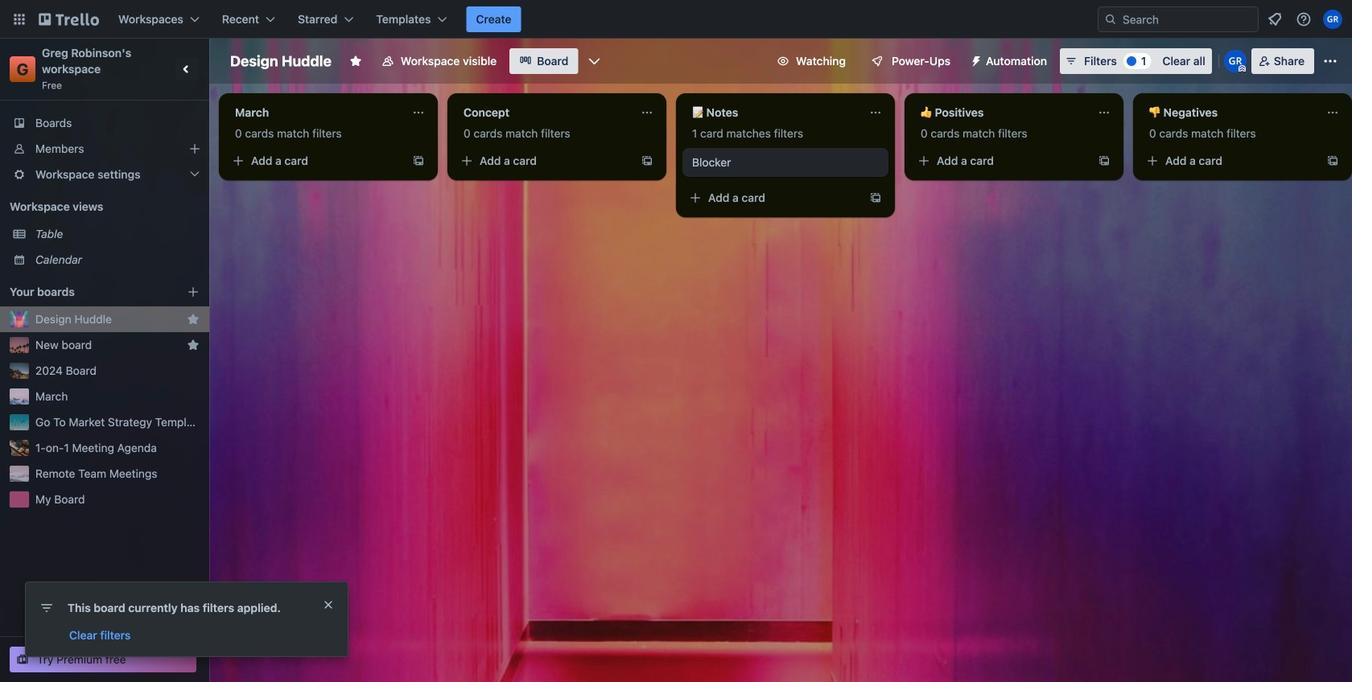 Task type: locate. For each thing, give the bounding box(es) containing it.
alert
[[26, 583, 348, 657]]

1 vertical spatial starred icon image
[[187, 339, 200, 352]]

dismiss flag image
[[322, 599, 335, 612]]

1 horizontal spatial greg robinson (gregrobinson96) image
[[1323, 10, 1342, 29]]

open information menu image
[[1296, 11, 1312, 27]]

create from template… image
[[412, 155, 425, 167], [641, 155, 654, 167], [1326, 155, 1339, 167], [869, 192, 882, 204]]

customize views image
[[586, 53, 602, 69]]

0 notifications image
[[1265, 10, 1284, 29]]

0 vertical spatial starred icon image
[[187, 313, 200, 326]]

greg robinson (gregrobinson96) image down search field
[[1224, 50, 1246, 72]]

greg robinson (gregrobinson96) image right "open information menu" image
[[1323, 10, 1342, 29]]

greg robinson (gregrobinson96) image
[[1323, 10, 1342, 29], [1224, 50, 1246, 72]]

Search field
[[1117, 8, 1258, 31]]

1 vertical spatial greg robinson (gregrobinson96) image
[[1224, 50, 1246, 72]]

None text field
[[225, 100, 406, 126], [454, 100, 634, 126], [682, 100, 863, 126], [911, 100, 1091, 126], [1140, 100, 1320, 126], [225, 100, 406, 126], [454, 100, 634, 126], [682, 100, 863, 126], [911, 100, 1091, 126], [1140, 100, 1320, 126]]

create from template… image
[[1098, 155, 1111, 167]]

0 vertical spatial greg robinson (gregrobinson96) image
[[1323, 10, 1342, 29]]

starred icon image
[[187, 313, 200, 326], [187, 339, 200, 352]]

2 starred icon image from the top
[[187, 339, 200, 352]]



Task type: vqa. For each thing, say whether or not it's contained in the screenshot.
show menu IMAGE
yes



Task type: describe. For each thing, give the bounding box(es) containing it.
add board image
[[187, 286, 200, 299]]

your boards with 8 items element
[[10, 282, 163, 302]]

primary element
[[0, 0, 1352, 39]]

sm image
[[963, 48, 986, 71]]

1 starred icon image from the top
[[187, 313, 200, 326]]

star or unstar board image
[[349, 55, 362, 68]]

Board name text field
[[222, 48, 340, 74]]

0 horizontal spatial greg robinson (gregrobinson96) image
[[1224, 50, 1246, 72]]

back to home image
[[39, 6, 99, 32]]

search image
[[1104, 13, 1117, 26]]

workspace navigation collapse icon image
[[175, 58, 198, 80]]

show menu image
[[1322, 53, 1338, 69]]

this member is an admin of this board. image
[[1238, 65, 1246, 72]]



